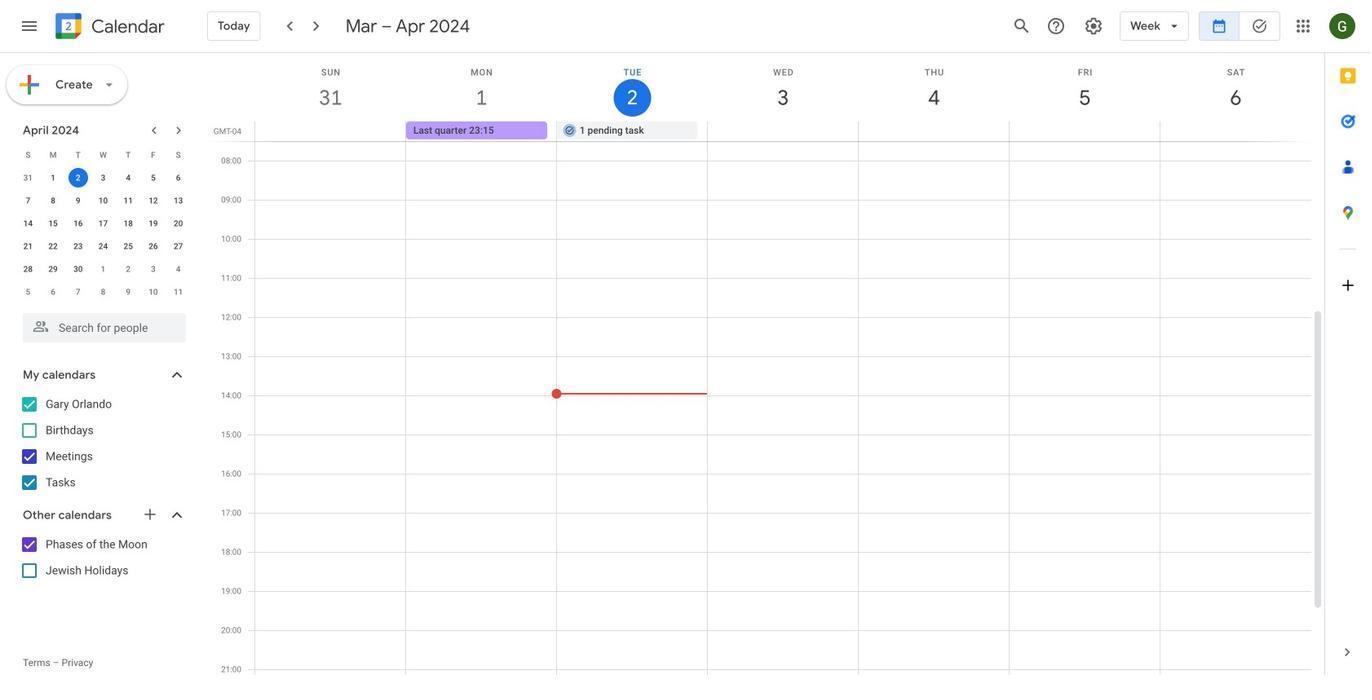 Task type: locate. For each thing, give the bounding box(es) containing it.
29 element
[[43, 259, 63, 279]]

27 element
[[169, 236, 188, 256]]

11 element
[[118, 191, 138, 210]]

settings menu image
[[1084, 16, 1103, 36]]

7 element
[[18, 191, 38, 210]]

4 element
[[118, 168, 138, 188]]

15 element
[[43, 214, 63, 233]]

12 element
[[143, 191, 163, 210]]

calendar element
[[52, 10, 165, 46]]

14 element
[[18, 214, 38, 233]]

tab list
[[1325, 53, 1370, 630]]

3 element
[[93, 168, 113, 188]]

may 4 element
[[169, 259, 188, 279]]

19 element
[[143, 214, 163, 233]]

None search field
[[0, 307, 202, 343]]

18 element
[[118, 214, 138, 233]]

cell
[[255, 122, 406, 141], [708, 122, 858, 141], [858, 122, 1009, 141], [1009, 122, 1160, 141], [1160, 122, 1311, 141], [66, 166, 91, 189]]

20 element
[[169, 214, 188, 233]]

march 31 element
[[18, 168, 38, 188]]

10 element
[[93, 191, 113, 210]]

row
[[248, 122, 1324, 141], [15, 144, 191, 166], [15, 166, 191, 189], [15, 189, 191, 212], [15, 212, 191, 235], [15, 235, 191, 258], [15, 258, 191, 281], [15, 281, 191, 303]]

may 2 element
[[118, 259, 138, 279]]

row group
[[15, 166, 191, 303]]

9 element
[[68, 191, 88, 210]]

may 9 element
[[118, 282, 138, 302]]

may 8 element
[[93, 282, 113, 302]]

cell inside april 2024 grid
[[66, 166, 91, 189]]

heading
[[88, 17, 165, 36]]

grid
[[209, 53, 1324, 675]]

heading inside calendar element
[[88, 17, 165, 36]]



Task type: describe. For each thing, give the bounding box(es) containing it.
may 6 element
[[43, 282, 63, 302]]

my calendars list
[[3, 391, 202, 496]]

21 element
[[18, 236, 38, 256]]

1 element
[[43, 168, 63, 188]]

may 1 element
[[93, 259, 113, 279]]

add other calendars image
[[142, 506, 158, 523]]

30 element
[[68, 259, 88, 279]]

28 element
[[18, 259, 38, 279]]

17 element
[[93, 214, 113, 233]]

2, today element
[[68, 168, 88, 188]]

may 5 element
[[18, 282, 38, 302]]

Search for people text field
[[33, 313, 176, 343]]

13 element
[[169, 191, 188, 210]]

other calendars list
[[3, 532, 202, 584]]

may 11 element
[[169, 282, 188, 302]]

may 10 element
[[143, 282, 163, 302]]

22 element
[[43, 236, 63, 256]]

main drawer image
[[20, 16, 39, 36]]

16 element
[[68, 214, 88, 233]]

may 3 element
[[143, 259, 163, 279]]

26 element
[[143, 236, 163, 256]]

24 element
[[93, 236, 113, 256]]

april 2024 grid
[[15, 144, 191, 303]]

may 7 element
[[68, 282, 88, 302]]

23 element
[[68, 236, 88, 256]]

8 element
[[43, 191, 63, 210]]

5 element
[[143, 168, 163, 188]]

6 element
[[169, 168, 188, 188]]

25 element
[[118, 236, 138, 256]]



Task type: vqa. For each thing, say whether or not it's contained in the screenshot.
May 3 element
yes



